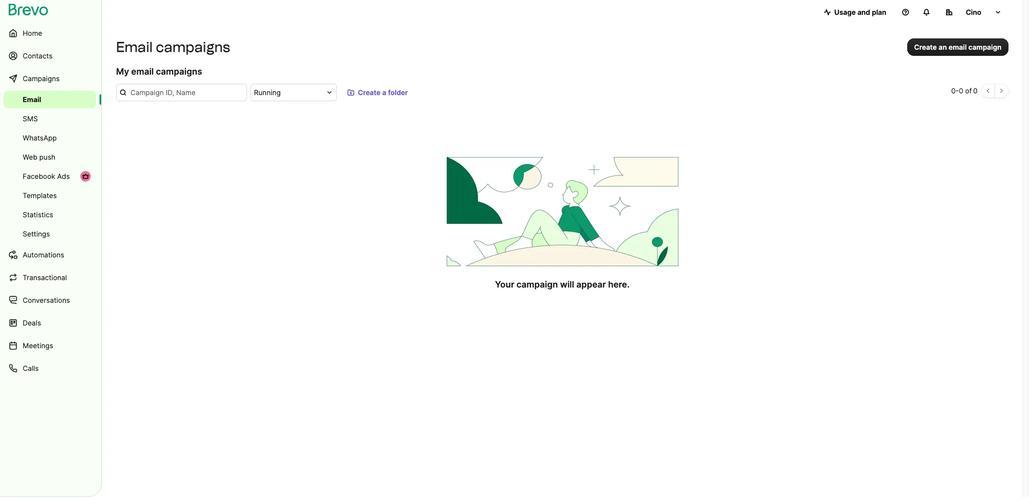 Task type: vqa. For each thing, say whether or not it's contained in the screenshot.
the rightmost you
no



Task type: locate. For each thing, give the bounding box(es) containing it.
0 vertical spatial email
[[949, 43, 967, 52]]

1 vertical spatial create
[[358, 88, 381, 97]]

cino
[[966, 8, 982, 17]]

1 horizontal spatial email
[[116, 39, 153, 55]]

email up my
[[116, 39, 153, 55]]

1 horizontal spatial 0
[[959, 86, 964, 95]]

an
[[939, 43, 947, 52]]

0 horizontal spatial email
[[131, 66, 154, 77]]

email
[[116, 39, 153, 55], [23, 95, 41, 104]]

0 vertical spatial campaign
[[969, 43, 1002, 52]]

campaign
[[969, 43, 1002, 52], [517, 279, 558, 290]]

0 vertical spatial campaigns
[[156, 39, 230, 55]]

facebook
[[23, 172, 55, 181]]

statistics link
[[3, 206, 96, 224]]

calls
[[23, 364, 39, 373]]

email right an
[[949, 43, 967, 52]]

running button
[[251, 84, 337, 101]]

0 horizontal spatial 0
[[952, 86, 956, 95]]

plan
[[872, 8, 887, 17]]

running
[[254, 88, 281, 97]]

your
[[495, 279, 515, 290]]

ads
[[57, 172, 70, 181]]

create
[[915, 43, 937, 52], [358, 88, 381, 97]]

1 vertical spatial email
[[23, 95, 41, 104]]

transactional
[[23, 273, 67, 282]]

campaign left will
[[517, 279, 558, 290]]

campaigns link
[[3, 68, 96, 89]]

usage and plan button
[[817, 3, 894, 21]]

email link
[[3, 91, 96, 108]]

campaign down 'cino' button
[[969, 43, 1002, 52]]

home link
[[3, 23, 96, 44]]

2 0 from the left
[[959, 86, 964, 95]]

1 0 from the left
[[952, 86, 956, 95]]

email right my
[[131, 66, 154, 77]]

folder
[[388, 88, 408, 97]]

campaigns
[[156, 39, 230, 55], [156, 66, 202, 77]]

facebook ads link
[[3, 168, 96, 185]]

create left an
[[915, 43, 937, 52]]

create left the a
[[358, 88, 381, 97]]

1 horizontal spatial campaign
[[969, 43, 1002, 52]]

deals link
[[3, 313, 96, 334]]

0 horizontal spatial campaign
[[517, 279, 558, 290]]

3 0 from the left
[[974, 86, 978, 95]]

will
[[560, 279, 574, 290]]

create for create an email campaign
[[915, 43, 937, 52]]

statistics
[[23, 210, 53, 219]]

1 horizontal spatial email
[[949, 43, 967, 52]]

2 horizontal spatial 0
[[974, 86, 978, 95]]

0 horizontal spatial create
[[358, 88, 381, 97]]

transactional link
[[3, 267, 96, 288]]

1 horizontal spatial create
[[915, 43, 937, 52]]

a
[[382, 88, 386, 97]]

0 vertical spatial create
[[915, 43, 937, 52]]

0 horizontal spatial email
[[23, 95, 41, 104]]

push
[[39, 153, 55, 162]]

email up sms
[[23, 95, 41, 104]]

campaigns up campaign id, name search field
[[156, 66, 202, 77]]

1 vertical spatial campaigns
[[156, 66, 202, 77]]

campaigns
[[23, 74, 60, 83]]

create an email campaign
[[915, 43, 1002, 52]]

automations link
[[3, 244, 96, 265]]

0 vertical spatial email
[[116, 39, 153, 55]]

campaigns up my email campaigns
[[156, 39, 230, 55]]

email
[[949, 43, 967, 52], [131, 66, 154, 77]]

web push
[[23, 153, 55, 162]]

0
[[952, 86, 956, 95], [959, 86, 964, 95], [974, 86, 978, 95]]

email campaigns
[[116, 39, 230, 55]]

meetings link
[[3, 335, 96, 356]]

1 vertical spatial email
[[131, 66, 154, 77]]

automations
[[23, 251, 64, 259]]



Task type: describe. For each thing, give the bounding box(es) containing it.
settings link
[[3, 225, 96, 243]]

create a folder button
[[341, 84, 415, 101]]

conversations
[[23, 296, 70, 305]]

create a folder
[[358, 88, 408, 97]]

here.
[[608, 279, 630, 290]]

meetings
[[23, 341, 53, 350]]

empty campaign image
[[441, 157, 684, 266]]

email for email campaigns
[[116, 39, 153, 55]]

templates
[[23, 191, 57, 200]]

usage
[[835, 8, 856, 17]]

appear
[[577, 279, 606, 290]]

create for create a folder
[[358, 88, 381, 97]]

contacts link
[[3, 45, 96, 66]]

Campaign ID, Name search field
[[116, 84, 247, 101]]

templates link
[[3, 187, 96, 204]]

web push link
[[3, 148, 96, 166]]

cino button
[[939, 3, 1009, 21]]

whatsapp
[[23, 134, 57, 142]]

and
[[858, 8, 870, 17]]

campaign inside button
[[969, 43, 1002, 52]]

usage and plan
[[835, 8, 887, 17]]

facebook ads
[[23, 172, 70, 181]]

create an email campaign button
[[908, 38, 1009, 56]]

home
[[23, 29, 42, 38]]

my
[[116, 66, 129, 77]]

of
[[966, 86, 972, 95]]

contacts
[[23, 52, 53, 60]]

my email campaigns
[[116, 66, 202, 77]]

calls link
[[3, 358, 96, 379]]

email for email
[[23, 95, 41, 104]]

web
[[23, 153, 37, 162]]

0 - 0 of 0
[[952, 86, 978, 95]]

sms link
[[3, 110, 96, 127]]

left___rvooi image
[[82, 173, 89, 180]]

email inside create an email campaign button
[[949, 43, 967, 52]]

settings
[[23, 230, 50, 238]]

-
[[956, 86, 959, 95]]

conversations link
[[3, 290, 96, 311]]

whatsapp link
[[3, 129, 96, 147]]

deals
[[23, 319, 41, 327]]

sms
[[23, 114, 38, 123]]

1 vertical spatial campaign
[[517, 279, 558, 290]]

your campaign will appear here.
[[495, 279, 630, 290]]



